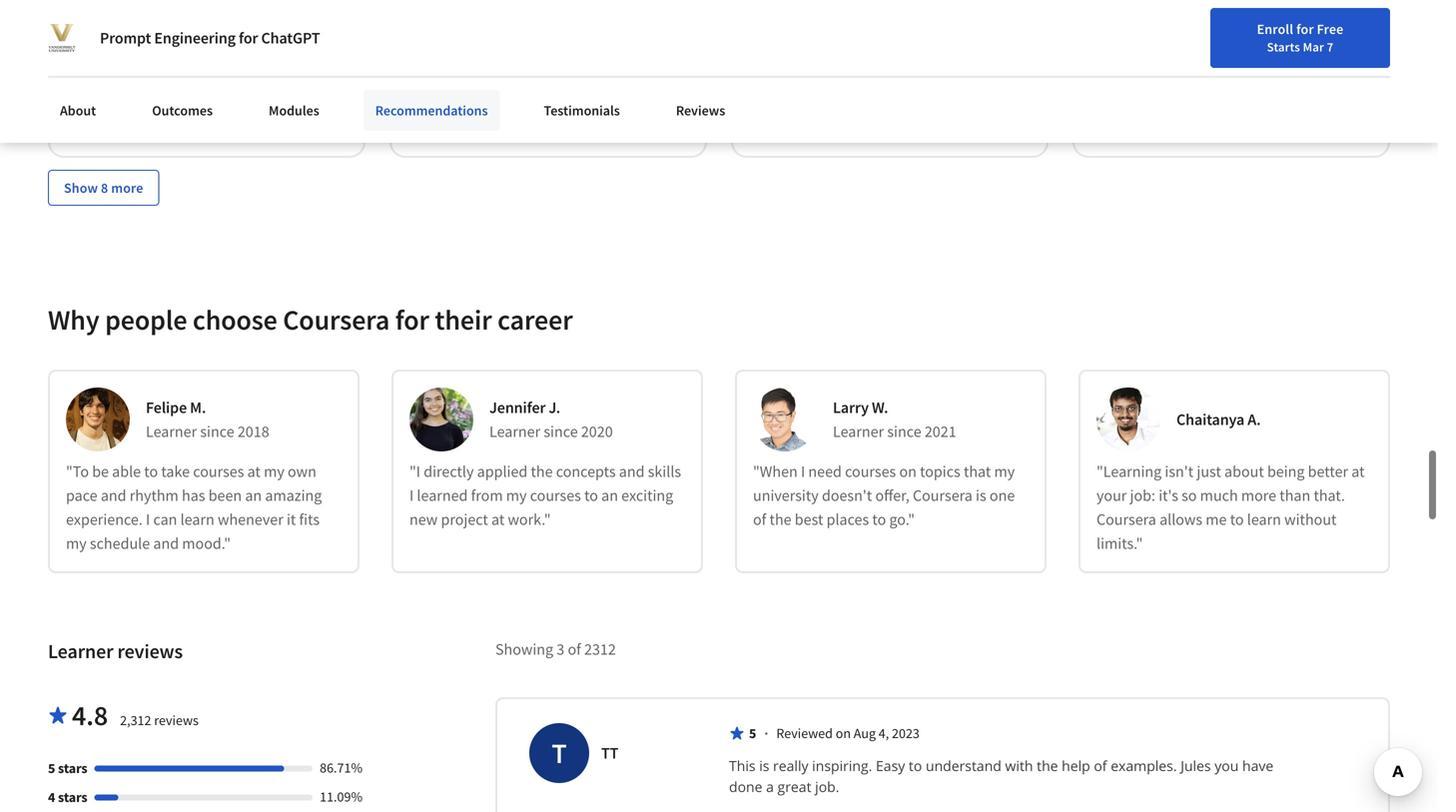 Task type: locate. For each thing, give the bounding box(es) containing it.
why
[[48, 302, 100, 337]]

j.
[[549, 398, 561, 418]]

at inside the "to be able to take courses at my own pace and rhythm has been an amazing experience. i can learn whenever it fits my schedule and mood."
[[247, 462, 261, 482]]

3 master from the left
[[1091, 36, 1137, 56]]

1 vertical spatial is
[[760, 756, 770, 775]]

0 horizontal spatial earn a degree
[[94, 97, 174, 115]]

0 horizontal spatial earn
[[94, 97, 121, 115]]

1 an from the left
[[245, 486, 262, 505]]

best
[[795, 509, 824, 529]]

at for better
[[1352, 462, 1365, 482]]

1 horizontal spatial free
[[1401, 25, 1428, 43]]

1 horizontal spatial master
[[749, 36, 795, 56]]

since inside jennifer j. learner since 2020
[[544, 422, 578, 442]]

showing
[[496, 639, 554, 659]]

and inside "i directly applied the concepts and skills i learned from my courses to an exciting new project at work."
[[619, 462, 645, 482]]

stars up 4 stars
[[58, 759, 87, 777]]

0 vertical spatial reviews
[[117, 639, 183, 664]]

1 horizontal spatial engineering
[[1091, 56, 1173, 76]]

and
[[619, 462, 645, 482], [101, 486, 126, 505], [153, 533, 179, 553]]

outcomes link
[[140, 90, 225, 131]]

1 vertical spatial your
[[1097, 486, 1127, 505]]

2 master from the left
[[749, 36, 795, 56]]

aug
[[854, 724, 876, 742]]

3 since from the left
[[888, 422, 922, 442]]

is inside "when i need courses on topics that my university doesn't offer, coursera is one of the best places to go."
[[976, 486, 987, 505]]

learner inside jennifer j. learner since 2020
[[490, 422, 541, 442]]

courses up been
[[193, 462, 244, 482]]

the
[[531, 462, 553, 482], [770, 509, 792, 529], [1037, 756, 1059, 775]]

my
[[264, 462, 285, 482], [995, 462, 1015, 482], [506, 486, 527, 505], [66, 533, 87, 553]]

master left find
[[1091, 36, 1137, 56]]

1 vertical spatial and
[[101, 486, 126, 505]]

since down m.
[[200, 422, 234, 442]]

0 vertical spatial on
[[900, 462, 917, 482]]

to inside this is really inspiring. easy to understand with the help of examples. jules you have done a great job.
[[909, 756, 923, 775]]

free right join
[[1401, 25, 1428, 43]]

master of applied data science link
[[66, 36, 348, 56]]

1 vertical spatial reviews
[[154, 711, 199, 729]]

chaitanya
[[1177, 410, 1245, 430]]

learner reviews
[[48, 639, 183, 664]]

vanderbilt university image
[[48, 24, 76, 52]]

master of science in data analytics engineering
[[1091, 36, 1325, 76]]

courses up offer,
[[845, 462, 897, 482]]

0 horizontal spatial learn
[[180, 509, 215, 529]]

i left need
[[801, 462, 806, 482]]

5 for 5
[[749, 724, 757, 742]]

reviews right 2,312
[[154, 711, 199, 729]]

reviews for learner reviews
[[117, 639, 183, 664]]

of right help
[[1095, 756, 1108, 775]]

to down concepts
[[585, 486, 598, 505]]

recommendations
[[375, 101, 488, 119]]

master inside master of computer science in data science
[[749, 36, 795, 56]]

earn down prompt
[[94, 97, 121, 115]]

schedule
[[90, 533, 150, 553]]

2 stars from the top
[[58, 788, 87, 806]]

11.09%
[[320, 788, 363, 806]]

1 horizontal spatial is
[[976, 486, 987, 505]]

2 learn from the left
[[1248, 509, 1282, 529]]

experience.
[[66, 509, 143, 529]]

0 vertical spatial stars
[[58, 759, 87, 777]]

to
[[144, 462, 158, 482], [585, 486, 598, 505], [873, 509, 887, 529], [1231, 509, 1245, 529], [909, 756, 923, 775]]

1 vertical spatial 5
[[48, 759, 55, 777]]

free up 7
[[1318, 20, 1344, 38]]

0 horizontal spatial 5
[[48, 759, 55, 777]]

master inside master of science in data analytics engineering
[[1091, 36, 1137, 56]]

reviews
[[676, 101, 726, 119]]

about
[[1225, 462, 1265, 482]]

0 horizontal spatial master
[[66, 36, 112, 56]]

about
[[60, 101, 96, 119]]

0 horizontal spatial more
[[111, 179, 143, 197]]

2 in from the left
[[1212, 36, 1226, 56]]

1 horizontal spatial i
[[410, 486, 414, 505]]

science down northeastern university
[[1157, 36, 1209, 56]]

"i directly applied the concepts and skills i learned from my courses to an exciting new project at work."
[[410, 462, 682, 529]]

86.71%
[[320, 759, 363, 777]]

7
[[1328, 39, 1334, 55]]

more right 8
[[111, 179, 143, 197]]

1 horizontal spatial at
[[492, 509, 505, 529]]

0 vertical spatial 5
[[749, 724, 757, 742]]

5 up this
[[749, 724, 757, 742]]

at down the 2018 on the left of the page
[[247, 462, 261, 482]]

degree down applied
[[134, 97, 174, 115]]

1 horizontal spatial on
[[900, 462, 917, 482]]

chatgpt
[[261, 28, 320, 48]]

courses inside "i directly applied the concepts and skills i learned from my courses to an exciting new project at work."
[[530, 486, 581, 505]]

able
[[112, 462, 141, 482]]

2 horizontal spatial since
[[888, 422, 922, 442]]

a
[[124, 97, 131, 115], [465, 97, 472, 115], [767, 777, 774, 796]]

0 vertical spatial is
[[976, 486, 987, 505]]

since
[[200, 422, 234, 442], [544, 422, 578, 442], [888, 422, 922, 442]]

learner down larry
[[833, 422, 884, 442]]

at inside "i directly applied the concepts and skills i learned from my courses to an exciting new project at work."
[[492, 509, 505, 529]]

0 vertical spatial i
[[801, 462, 806, 482]]

the right applied
[[531, 462, 553, 482]]

i
[[801, 462, 806, 482], [410, 486, 414, 505], [146, 509, 150, 529]]

i down "i
[[410, 486, 414, 505]]

degree
[[134, 97, 174, 115], [475, 97, 515, 115]]

prompt
[[100, 28, 151, 48]]

w.
[[872, 398, 889, 418]]

0 horizontal spatial and
[[101, 486, 126, 505]]

their
[[435, 302, 492, 337]]

of inside master of computer science in data science
[[799, 36, 812, 56]]

allows
[[1160, 509, 1203, 529]]

to inside the "to be able to take courses at my own pace and rhythm has been an amazing experience. i can learn whenever it fits my schedule and mood."
[[144, 462, 158, 482]]

starts
[[1268, 39, 1301, 55]]

0 horizontal spatial an
[[245, 486, 262, 505]]

5 stars
[[48, 759, 87, 777]]

0 horizontal spatial courses
[[193, 462, 244, 482]]

2 horizontal spatial and
[[619, 462, 645, 482]]

your down northeastern university
[[1181, 23, 1207, 41]]

in inside master of computer science in data science
[[942, 36, 955, 56]]

1 vertical spatial stars
[[58, 788, 87, 806]]

1 horizontal spatial data
[[959, 36, 990, 56]]

and up experience. on the left
[[101, 486, 126, 505]]

since inside the larry w. learner since 2021
[[888, 422, 922, 442]]

1 vertical spatial i
[[410, 486, 414, 505]]

1 learn from the left
[[180, 509, 215, 529]]

1 horizontal spatial more
[[1242, 486, 1277, 505]]

is right this
[[760, 756, 770, 775]]

4,
[[879, 724, 890, 742]]

earn a degree up degree
[[436, 97, 515, 115]]

free inside enroll for free starts mar 7
[[1318, 20, 1344, 38]]

0 horizontal spatial free
[[1318, 20, 1344, 38]]

1 vertical spatial engineering
[[1091, 56, 1173, 76]]

2 since from the left
[[544, 422, 578, 442]]

since for j.
[[544, 422, 578, 442]]

2020
[[581, 422, 613, 442]]

courses inside "when i need courses on topics that my university doesn't offer, coursera is one of the best places to go."
[[845, 462, 897, 482]]

1 horizontal spatial learn
[[1248, 509, 1282, 529]]

learner for jennifer
[[490, 422, 541, 442]]

being
[[1268, 462, 1306, 482]]

2 data from the left
[[959, 36, 990, 56]]

master for master of computer science in data science
[[749, 36, 795, 56]]

to inside "learning isn't just about being better at your job: it's so much more than that. coursera allows me to learn without limits."
[[1231, 509, 1245, 529]]

find your new career link
[[1142, 20, 1288, 45]]

to up rhythm
[[144, 462, 158, 482]]

courses up work."
[[530, 486, 581, 505]]

to left go."
[[873, 509, 887, 529]]

at
[[247, 462, 261, 482], [1352, 462, 1365, 482], [492, 509, 505, 529]]

for right join
[[1380, 25, 1398, 43]]

2 vertical spatial i
[[146, 509, 150, 529]]

science
[[222, 36, 274, 56], [887, 36, 939, 56], [1157, 36, 1209, 56], [749, 56, 802, 76]]

of inside "when i need courses on topics that my university doesn't offer, coursera is one of the best places to go."
[[753, 509, 767, 529]]

testimonials
[[544, 101, 620, 119]]

reviews for 2,312 reviews
[[154, 711, 199, 729]]

of down university
[[753, 509, 767, 529]]

engineering down find
[[1091, 56, 1173, 76]]

my up one
[[995, 462, 1015, 482]]

learn down has
[[180, 509, 215, 529]]

1 degree from the left
[[134, 97, 174, 115]]

examples.
[[1111, 756, 1178, 775]]

1 earn a degree from the left
[[94, 97, 174, 115]]

1 horizontal spatial earn
[[436, 97, 463, 115]]

your down the '"learning'
[[1097, 486, 1127, 505]]

master left 'computer'
[[749, 36, 795, 56]]

outcomes
[[152, 101, 213, 119]]

at down the from
[[492, 509, 505, 529]]

0 vertical spatial and
[[619, 462, 645, 482]]

1 in from the left
[[942, 36, 955, 56]]

3 data from the left
[[1229, 36, 1260, 56]]

learn inside "learning isn't just about being better at your job: it's so much more than that. coursera allows me to learn without limits."
[[1248, 509, 1282, 529]]

1 horizontal spatial earn a degree
[[436, 97, 515, 115]]

learner inside felipe m. learner since 2018
[[146, 422, 197, 442]]

my up work."
[[506, 486, 527, 505]]

1 vertical spatial coursera
[[913, 486, 973, 505]]

0 horizontal spatial i
[[146, 509, 150, 529]]

directly
[[424, 462, 474, 482]]

an up whenever on the left
[[245, 486, 262, 505]]

1 master from the left
[[66, 36, 112, 56]]

rhythm
[[130, 486, 179, 505]]

prompt engineering for chatgpt
[[100, 28, 320, 48]]

much
[[1201, 486, 1239, 505]]

1 horizontal spatial 5
[[749, 724, 757, 742]]

0 horizontal spatial engineering
[[154, 28, 236, 48]]

i left can
[[146, 509, 150, 529]]

own
[[288, 462, 317, 482]]

0 horizontal spatial at
[[247, 462, 261, 482]]

topics
[[920, 462, 961, 482]]

learn inside the "to be able to take courses at my own pace and rhythm has been an amazing experience. i can learn whenever it fits my schedule and mood."
[[180, 509, 215, 529]]

without
[[1285, 509, 1337, 529]]

1 stars from the top
[[58, 759, 87, 777]]

on left aug
[[836, 724, 851, 742]]

at inside "learning isn't just about being better at your job: it's so much more than that. coursera allows me to learn without limits."
[[1352, 462, 1365, 482]]

0 vertical spatial your
[[1181, 23, 1207, 41]]

coursera inside "learning isn't just about being better at your job: it's so much more than that. coursera allows me to learn without limits."
[[1097, 509, 1157, 529]]

that
[[964, 462, 992, 482]]

2312
[[585, 639, 616, 659]]

career
[[498, 302, 573, 337]]

2 horizontal spatial a
[[767, 777, 774, 796]]

skills
[[648, 462, 682, 482]]

1 vertical spatial on
[[836, 724, 851, 742]]

engineering right prompt
[[154, 28, 236, 48]]

earn a degree down applied
[[94, 97, 174, 115]]

1 horizontal spatial in
[[1212, 36, 1226, 56]]

master of computer science in data science
[[749, 36, 990, 76]]

applied
[[477, 462, 528, 482]]

2 vertical spatial the
[[1037, 756, 1059, 775]]

2 horizontal spatial master
[[1091, 36, 1137, 56]]

2 horizontal spatial coursera
[[1097, 509, 1157, 529]]

stars right "4"
[[58, 788, 87, 806]]

0 vertical spatial more
[[111, 179, 143, 197]]

your inside "learning isn't just about being better at your job: it's so much more than that. coursera allows me to learn without limits."
[[1097, 486, 1127, 505]]

to right easy
[[909, 756, 923, 775]]

show 8 more
[[64, 179, 143, 197]]

collection element
[[36, 0, 1403, 238]]

modules
[[269, 101, 320, 119]]

work."
[[508, 509, 551, 529]]

0 vertical spatial coursera
[[283, 302, 390, 337]]

from
[[471, 486, 503, 505]]

inspiring.
[[813, 756, 873, 775]]

go."
[[890, 509, 915, 529]]

2 horizontal spatial i
[[801, 462, 806, 482]]

i inside "i directly applied the concepts and skills i learned from my courses to an exciting new project at work."
[[410, 486, 414, 505]]

learner down jennifer
[[490, 422, 541, 442]]

None search field
[[285, 12, 615, 52]]

and down can
[[153, 533, 179, 553]]

2 horizontal spatial at
[[1352, 462, 1365, 482]]

0 horizontal spatial coursera
[[283, 302, 390, 337]]

since down j. on the left of the page
[[544, 422, 578, 442]]

computer
[[815, 36, 884, 56]]

since inside felipe m. learner since 2018
[[200, 422, 234, 442]]

2 horizontal spatial the
[[1037, 756, 1059, 775]]

1 horizontal spatial since
[[544, 422, 578, 442]]

an down concepts
[[602, 486, 618, 505]]

for up "mar"
[[1297, 20, 1315, 38]]

find
[[1152, 23, 1178, 41]]

of left 'computer'
[[799, 36, 812, 56]]

0 horizontal spatial since
[[200, 422, 234, 442]]

since down "w."
[[888, 422, 922, 442]]

learn for more
[[1248, 509, 1282, 529]]

0 vertical spatial engineering
[[154, 28, 236, 48]]

the right with
[[1037, 756, 1059, 775]]

in
[[942, 36, 955, 56], [1212, 36, 1226, 56]]

2 an from the left
[[602, 486, 618, 505]]

learner down felipe
[[146, 422, 197, 442]]

better
[[1309, 462, 1349, 482]]

join for free
[[1350, 25, 1428, 43]]

5 up "4"
[[48, 759, 55, 777]]

0 horizontal spatial is
[[760, 756, 770, 775]]

on inside "when i need courses on topics that my university doesn't offer, coursera is one of the best places to go."
[[900, 462, 917, 482]]

data inside master of science in data analytics engineering
[[1229, 36, 1260, 56]]

courses inside the "to be able to take courses at my own pace and rhythm has been an amazing experience. i can learn whenever it fits my schedule and mood."
[[193, 462, 244, 482]]

my inside "i directly applied the concepts and skills i learned from my courses to an exciting new project at work."
[[506, 486, 527, 505]]

on up offer,
[[900, 462, 917, 482]]

is left one
[[976, 486, 987, 505]]

the inside "when i need courses on topics that my university doesn't offer, coursera is one of the best places to go."
[[770, 509, 792, 529]]

0 horizontal spatial degree
[[134, 97, 174, 115]]

learn down than
[[1248, 509, 1282, 529]]

1 horizontal spatial the
[[770, 509, 792, 529]]

and up exciting
[[619, 462, 645, 482]]

to right me
[[1231, 509, 1245, 529]]

larry
[[833, 398, 869, 418]]

isn't
[[1166, 462, 1194, 482]]

master for master of science in data analytics engineering
[[1091, 36, 1137, 56]]

just
[[1198, 462, 1222, 482]]

learner inside the larry w. learner since 2021
[[833, 422, 884, 442]]

"when i need courses on topics that my university doesn't offer, coursera is one of the best places to go."
[[753, 462, 1015, 529]]

a.
[[1248, 410, 1261, 430]]

learn for has
[[180, 509, 215, 529]]

reviews
[[117, 639, 183, 664], [154, 711, 199, 729]]

i inside "when i need courses on topics that my university doesn't offer, coursera is one of the best places to go."
[[801, 462, 806, 482]]

reviews up '2,312 reviews'
[[117, 639, 183, 664]]

on
[[900, 462, 917, 482], [836, 724, 851, 742]]

master for master of applied data science
[[66, 36, 112, 56]]

1 horizontal spatial and
[[153, 533, 179, 553]]

the down university
[[770, 509, 792, 529]]

degree left 'testimonials' link on the left top
[[475, 97, 515, 115]]

testimonials link
[[532, 90, 632, 131]]

2 horizontal spatial data
[[1229, 36, 1260, 56]]

0 horizontal spatial in
[[942, 36, 955, 56]]

at right the better
[[1352, 462, 1365, 482]]

0 horizontal spatial your
[[1097, 486, 1127, 505]]

learner for larry
[[833, 422, 884, 442]]

1 horizontal spatial courses
[[530, 486, 581, 505]]

0 horizontal spatial the
[[531, 462, 553, 482]]

more inside "learning isn't just about being better at your job: it's so much more than that. coursera allows me to learn without limits."
[[1242, 486, 1277, 505]]

earn up degree
[[436, 97, 463, 115]]

degree
[[408, 121, 449, 139]]

2 vertical spatial coursera
[[1097, 509, 1157, 529]]

1 horizontal spatial an
[[602, 486, 618, 505]]

of down northeastern
[[1140, 36, 1154, 56]]

1 vertical spatial more
[[1242, 486, 1277, 505]]

4.8
[[72, 698, 108, 733]]

more down about
[[1242, 486, 1277, 505]]

of
[[115, 36, 129, 56], [799, 36, 812, 56], [1140, 36, 1154, 56], [753, 509, 767, 529], [568, 639, 581, 659], [1095, 756, 1108, 775]]

offer,
[[876, 486, 910, 505]]

it
[[287, 509, 296, 529]]

1 horizontal spatial degree
[[475, 97, 515, 115]]

master up 'about'
[[66, 36, 112, 56]]

an inside the "to be able to take courses at my own pace and rhythm has been an amazing experience. i can learn whenever it fits my schedule and mood."
[[245, 486, 262, 505]]

0 horizontal spatial data
[[187, 36, 219, 56]]

0 vertical spatial the
[[531, 462, 553, 482]]

2 horizontal spatial courses
[[845, 462, 897, 482]]

1 vertical spatial the
[[770, 509, 792, 529]]

1 since from the left
[[200, 422, 234, 442]]

engineering
[[154, 28, 236, 48], [1091, 56, 1173, 76]]

1 horizontal spatial coursera
[[913, 486, 973, 505]]



Task type: describe. For each thing, give the bounding box(es) containing it.
university
[[1205, 4, 1264, 22]]

8
[[101, 179, 108, 197]]

1 horizontal spatial your
[[1181, 23, 1207, 41]]

coursera image
[[24, 16, 151, 48]]

"learning isn't just about being better at your job: it's so much more than that. coursera allows me to learn without limits."
[[1097, 462, 1365, 553]]

science left 'computer'
[[749, 56, 802, 76]]

learner for felipe
[[146, 422, 197, 442]]

my inside "when i need courses on topics that my university doesn't offer, coursera is one of the best places to go."
[[995, 462, 1015, 482]]

larry w. learner since 2021
[[833, 398, 957, 442]]

"learning
[[1097, 462, 1162, 482]]

choose
[[193, 302, 278, 337]]

amazing
[[265, 486, 322, 505]]

the inside this is really inspiring. easy to understand with the help of examples. jules you have done a great job.
[[1037, 756, 1059, 775]]

2018
[[238, 422, 269, 442]]

master of applied data science
[[66, 36, 274, 56]]

2 earn from the left
[[436, 97, 463, 115]]

of left applied
[[115, 36, 129, 56]]

done
[[729, 777, 763, 796]]

so
[[1182, 486, 1198, 505]]

for left the chatgpt
[[239, 28, 258, 48]]

free for enroll for free starts mar 7
[[1318, 20, 1344, 38]]

1 data from the left
[[187, 36, 219, 56]]

reviewed
[[777, 724, 833, 742]]

can
[[153, 509, 177, 529]]

science right 'computer'
[[887, 36, 939, 56]]

easy
[[876, 756, 906, 775]]

2,312
[[120, 711, 151, 729]]

since for w.
[[888, 422, 922, 442]]

a inside this is really inspiring. easy to understand with the help of examples. jules you have done a great job.
[[767, 777, 774, 796]]

the inside "i directly applied the concepts and skills i learned from my courses to an exciting new project at work."
[[531, 462, 553, 482]]

than
[[1280, 486, 1311, 505]]

more inside button
[[111, 179, 143, 197]]

of inside this is really inspiring. easy to understand with the help of examples. jules you have done a great job.
[[1095, 756, 1108, 775]]

have
[[1243, 756, 1274, 775]]

2023
[[892, 724, 920, 742]]

2 degree from the left
[[475, 97, 515, 115]]

this is really inspiring. easy to understand with the help of examples. jules you have done a great job.
[[729, 756, 1278, 796]]

to inside "when i need courses on topics that my university doesn't offer, coursera is one of the best places to go."
[[873, 509, 887, 529]]

"i
[[410, 462, 421, 482]]

stars for 5 stars
[[58, 759, 87, 777]]

help
[[1062, 756, 1091, 775]]

one
[[990, 486, 1015, 505]]

of right 3
[[568, 639, 581, 659]]

my left own
[[264, 462, 285, 482]]

northeastern
[[1125, 4, 1202, 22]]

applied
[[132, 36, 184, 56]]

been
[[209, 486, 242, 505]]

people
[[105, 302, 187, 337]]

understand
[[926, 756, 1002, 775]]

2 vertical spatial and
[[153, 533, 179, 553]]

with
[[1006, 756, 1034, 775]]

for inside enroll for free starts mar 7
[[1297, 20, 1315, 38]]

limits."
[[1097, 533, 1144, 553]]

be
[[92, 462, 109, 482]]

learner up 4.8
[[48, 639, 113, 664]]

for inside join for free link
[[1380, 25, 1398, 43]]

science up modules
[[222, 36, 274, 56]]

places
[[827, 509, 870, 529]]

new
[[410, 509, 438, 529]]

need
[[809, 462, 842, 482]]

of inside master of science in data analytics engineering
[[1140, 36, 1154, 56]]

has
[[182, 486, 205, 505]]

this
[[729, 756, 756, 775]]

reviewed on aug 4, 2023
[[777, 724, 920, 742]]

since for m.
[[200, 422, 234, 442]]

0 horizontal spatial a
[[124, 97, 131, 115]]

engineering inside master of science in data analytics engineering
[[1091, 56, 1173, 76]]

chaitanya a.
[[1177, 410, 1261, 430]]

1 horizontal spatial a
[[465, 97, 472, 115]]

project
[[441, 509, 488, 529]]

felipe
[[146, 398, 187, 418]]

whenever
[[218, 509, 284, 529]]

for left their on the top left
[[395, 302, 430, 337]]

in inside master of science in data analytics engineering
[[1212, 36, 1226, 56]]

i inside the "to be able to take courses at my own pace and rhythm has been an amazing experience. i can learn whenever it fits my schedule and mood."
[[146, 509, 150, 529]]

pace
[[66, 486, 98, 505]]

recommendations link
[[363, 90, 500, 131]]

learned
[[417, 486, 468, 505]]

an inside "i directly applied the concepts and skills i learned from my courses to an exciting new project at work."
[[602, 486, 618, 505]]

4 stars
[[48, 788, 87, 806]]

analytics
[[1263, 36, 1325, 56]]

reviews link
[[664, 90, 738, 131]]

that.
[[1314, 486, 1346, 505]]

job.
[[816, 777, 840, 796]]

stars for 4 stars
[[58, 788, 87, 806]]

data inside master of computer science in data science
[[959, 36, 990, 56]]

to inside "i directly applied the concepts and skills i learned from my courses to an exciting new project at work."
[[585, 486, 598, 505]]

show
[[64, 179, 98, 197]]

free for join for free
[[1401, 25, 1428, 43]]

"to be able to take courses at my own pace and rhythm has been an amazing experience. i can learn whenever it fits my schedule and mood."
[[66, 462, 322, 553]]

show 8 more button
[[48, 170, 159, 206]]

why people choose coursera for their career
[[48, 302, 573, 337]]

join for free link
[[1345, 15, 1433, 53]]

my down experience. on the left
[[66, 533, 87, 553]]

at for courses
[[247, 462, 261, 482]]

log in
[[1298, 23, 1333, 41]]

join
[[1350, 25, 1377, 43]]

felipe m. learner since 2018
[[146, 398, 269, 442]]

2021
[[925, 422, 957, 442]]

coursera inside "when i need courses on topics that my university doesn't offer, coursera is one of the best places to go."
[[913, 486, 973, 505]]

enroll for free starts mar 7
[[1258, 20, 1344, 55]]

is inside this is really inspiring. easy to understand with the help of examples. jules you have done a great job.
[[760, 756, 770, 775]]

you
[[1215, 756, 1239, 775]]

exciting
[[622, 486, 674, 505]]

1 earn from the left
[[94, 97, 121, 115]]

2 earn a degree from the left
[[436, 97, 515, 115]]

me
[[1206, 509, 1228, 529]]

science inside master of science in data analytics engineering
[[1157, 36, 1209, 56]]

mar
[[1304, 39, 1325, 55]]

find your new career
[[1152, 23, 1278, 41]]

5 for 5 stars
[[48, 759, 55, 777]]

showing 3 of 2312
[[496, 639, 616, 659]]

0 horizontal spatial on
[[836, 724, 851, 742]]



Task type: vqa. For each thing, say whether or not it's contained in the screenshot.
Recommendations
yes



